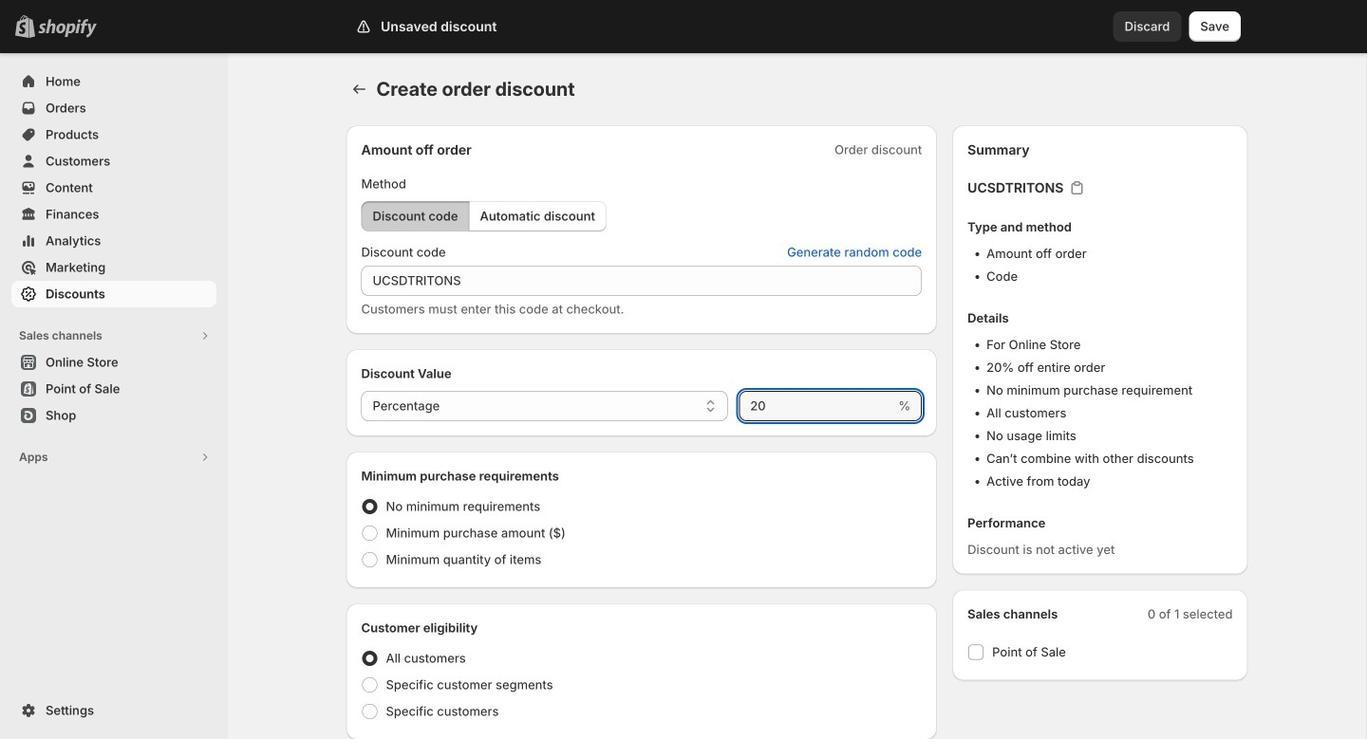 Task type: locate. For each thing, give the bounding box(es) containing it.
None text field
[[361, 266, 922, 296]]

None text field
[[739, 391, 895, 422]]



Task type: vqa. For each thing, say whether or not it's contained in the screenshot.
SHOPIFY Image
yes



Task type: describe. For each thing, give the bounding box(es) containing it.
shopify image
[[38, 19, 97, 38]]



